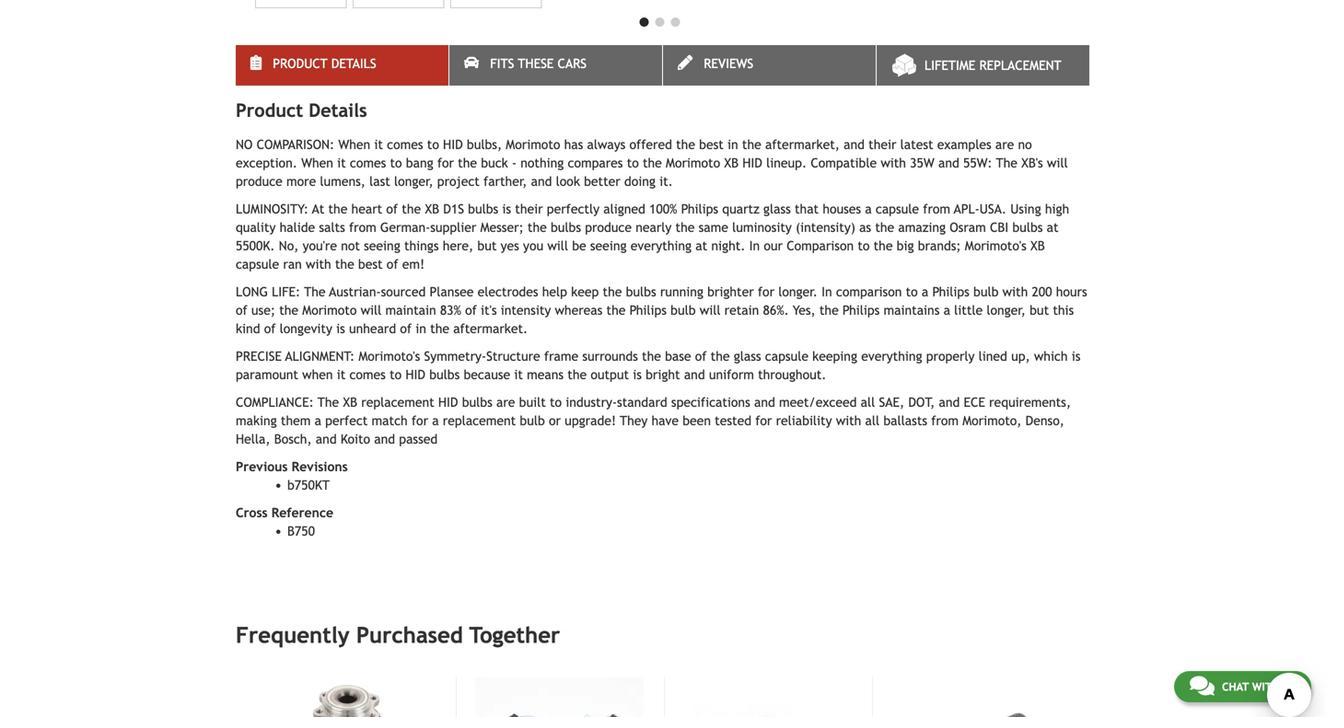 Task type: locate. For each thing, give the bounding box(es) containing it.
1 horizontal spatial capsule
[[765, 349, 809, 364]]

produce down exception.
[[236, 174, 283, 189]]

from inside compliance: the xb replacement hid bulbs are built to industry-standard specifications and meet/exceed all sae, dot, and ece requirements, making them a perfect match for a replacement bulb or upgrade! they have been tested for reliability with all ballasts from morimoto, denso, hella, bosch, and koito and passed
[[932, 414, 959, 429]]

1 horizontal spatial but
[[1030, 303, 1049, 318]]

0 horizontal spatial when
[[301, 156, 333, 171]]

doing
[[625, 174, 656, 189]]

longer, right little
[[987, 303, 1026, 318]]

examples
[[938, 137, 992, 152]]

at down same
[[696, 239, 708, 254]]

the down the not
[[335, 257, 354, 272]]

0 horizontal spatial es#4212776 - mm.n.074 - d1s 6500k xb xenon bulb - pair - quality replacement xenon bulbs from morimoto - morimoto - audi bmw volkswagen mercedes benz mini image
[[255, 0, 347, 8]]

0 horizontal spatial morimoto's
[[359, 349, 420, 364]]

0 vertical spatial everything
[[631, 239, 692, 254]]

morimoto up nothing at the top of page
[[506, 137, 560, 152]]

1 vertical spatial glass
[[734, 349, 761, 364]]

their
[[869, 137, 897, 152], [515, 202, 543, 217]]

in inside luminosity: at the heart of the xb d1s bulbs is their perfectly aligned 100% philips quartz glass that houses a capsule from apl-usa. using high quality halide salts from german-supplier messer; the bulbs produce nearly the same luminosity (intensity) as the amazing osram cbi bulbs at 5500k. no, you're not seeing things here, but yes you will be seeing everything at night. in our comparison to the big brands; morimoto's xb capsule ran with the best of em!
[[750, 239, 760, 254]]

but down 200
[[1030, 303, 1049, 318]]

product details link
[[236, 45, 449, 86]]

intensity
[[501, 303, 551, 318]]

capsule down 5500k.
[[236, 257, 279, 272]]

0 vertical spatial product
[[273, 56, 328, 71]]

will right xb's
[[1047, 156, 1068, 171]]

and down base
[[684, 368, 705, 382]]

always
[[587, 137, 626, 152]]

0 vertical spatial in
[[728, 137, 739, 152]]

b750kt
[[287, 478, 330, 493]]

to inside compliance: the xb replacement hid bulbs are built to industry-standard specifications and meet/exceed all sae, dot, and ece requirements, making them a perfect match for a replacement bulb or upgrade! they have been tested for reliability with all ballasts from morimoto, denso, hella, bosch, and koito and passed
[[550, 395, 562, 410]]

and inside precise alignment: morimoto's symmetry-structure frame surrounds the base of the glass capsule keeping everything properly lined up, which is paramount when it comes to hid bulbs because it means the output is bright and uniform throughout.
[[684, 368, 705, 382]]

ran
[[283, 257, 302, 272]]

the left same
[[676, 220, 695, 235]]

the down 83%
[[430, 322, 450, 336]]

the right keep
[[603, 285, 622, 300]]

0 horizontal spatial in
[[750, 239, 760, 254]]

will inside no comparison: when it comes to hid bulbs, morimoto has always offered the best in the aftermarket, and their latest examples are no exception. when it comes to bang for the buck - nothing compares to the morimoto xb hid lineup. compatible with 35w and 55w: the xb's will produce more lumens, last longer, project farther, and look better doing it.
[[1047, 156, 1068, 171]]

the up perfect
[[318, 395, 339, 410]]

the right yes,
[[820, 303, 839, 318]]

bulbs inside long life: the austrian-sourced plansee electrodes help keep the bulbs running brighter for longer. in comparison to a philips bulb with 200 hours of use; the morimoto will maintain 83% of it's intensity whereas the philips bulb will retain 86%. yes, the philips maintains a little longer, but this kind of longevity is unheard of in the aftermarket.
[[626, 285, 657, 300]]

1 horizontal spatial at
[[1047, 220, 1059, 235]]

longevity
[[280, 322, 332, 336]]

in inside long life: the austrian-sourced plansee electrodes help keep the bulbs running brighter for longer. in comparison to a philips bulb with 200 hours of use; the morimoto will maintain 83% of it's intensity whereas the philips bulb will retain 86%. yes, the philips maintains a little longer, but this kind of longevity is unheard of in the aftermarket.
[[822, 285, 833, 300]]

quality
[[236, 220, 276, 235]]

cross reference b750
[[236, 506, 334, 539]]

the up bright
[[642, 349, 661, 364]]

the inside compliance: the xb replacement hid bulbs are built to industry-standard specifications and meet/exceed all sae, dot, and ece requirements, making them a perfect match for a replacement bulb or upgrade! they have been tested for reliability with all ballasts from morimoto, denso, hella, bosch, and koito and passed
[[318, 395, 339, 410]]

compliance:
[[236, 395, 314, 410]]

in
[[728, 137, 739, 152], [416, 322, 426, 336]]

xb up perfect
[[343, 395, 357, 410]]

best
[[699, 137, 724, 152], [358, 257, 383, 272]]

for inside long life: the austrian-sourced plansee electrodes help keep the bulbs running brighter for longer. in comparison to a philips bulb with 200 hours of use; the morimoto will maintain 83% of it's intensity whereas the philips bulb will retain 86%. yes, the philips maintains a little longer, but this kind of longevity is unheard of in the aftermarket.
[[758, 285, 775, 300]]

is left bright
[[633, 368, 642, 382]]

is right 'which'
[[1072, 349, 1081, 364]]

of inside precise alignment: morimoto's symmetry-structure frame surrounds the base of the glass capsule keeping everything properly lined up, which is paramount when it comes to hid bulbs because it means the output is bright and uniform throughout.
[[695, 349, 707, 364]]

1 vertical spatial replacement
[[443, 414, 516, 429]]

with left 200
[[1003, 285, 1028, 300]]

with down "meet/exceed"
[[836, 414, 862, 429]]

product details
[[273, 56, 376, 71], [236, 100, 367, 121]]

for inside no comparison: when it comes to hid bulbs, morimoto has always offered the best in the aftermarket, and their latest examples are no exception. when it comes to bang for the buck - nothing compares to the morimoto xb hid lineup. compatible with 35w and 55w: the xb's will produce more lumens, last longer, project farther, and look better doing it.
[[437, 156, 454, 171]]

philips up same
[[681, 202, 719, 217]]

frequently
[[236, 623, 350, 649]]

0 vertical spatial in
[[750, 239, 760, 254]]

philips inside luminosity: at the heart of the xb d1s bulbs is their perfectly aligned 100% philips quartz glass that houses a capsule from apl-usa. using high quality halide salts from german-supplier messer; the bulbs produce nearly the same luminosity (intensity) as the amazing osram cbi bulbs at 5500k. no, you're not seeing things here, but yes you will be seeing everything at night. in our comparison to the big brands; morimoto's xb capsule ran with the best of em!
[[681, 202, 719, 217]]

1 vertical spatial longer,
[[987, 303, 1026, 318]]

exception.
[[236, 156, 297, 171]]

is
[[502, 202, 511, 217], [336, 322, 345, 336], [1072, 349, 1081, 364], [633, 368, 642, 382]]

with left 35w
[[881, 156, 906, 171]]

2 horizontal spatial es#4212776 - mm.n.074 - d1s 6500k xb xenon bulb - pair - quality replacement xenon bulbs from morimoto - morimoto - audi bmw volkswagen mercedes benz mini image
[[450, 0, 542, 8]]

cbi
[[990, 220, 1009, 235]]

3 es#4212776 - mm.n.074 - d1s 6500k xb xenon bulb - pair - quality replacement xenon bulbs from morimoto - morimoto - audi bmw volkswagen mercedes benz mini image from the left
[[450, 0, 542, 8]]

in up quartz
[[728, 137, 739, 152]]

longer.
[[779, 285, 818, 300]]

apl-
[[954, 202, 980, 217]]

xb's
[[1022, 156, 1044, 171]]

0 vertical spatial produce
[[236, 174, 283, 189]]

86%.
[[763, 303, 789, 318]]

with
[[881, 156, 906, 171], [306, 257, 331, 272], [1003, 285, 1028, 300], [836, 414, 862, 429], [1253, 681, 1280, 694]]

0 vertical spatial bulb
[[974, 285, 999, 300]]

from down heart
[[349, 220, 377, 235]]

longer, down bang
[[394, 174, 434, 189]]

0 vertical spatial product details
[[273, 56, 376, 71]]

1 vertical spatial morimoto's
[[359, 349, 420, 364]]

1 vertical spatial morimoto
[[666, 156, 721, 171]]

that
[[795, 202, 819, 217]]

xb up quartz
[[724, 156, 739, 171]]

1 horizontal spatial produce
[[585, 220, 632, 235]]

1 horizontal spatial bulb
[[671, 303, 696, 318]]

morimoto's
[[965, 239, 1027, 254], [359, 349, 420, 364]]

1 vertical spatial in
[[822, 285, 833, 300]]

1 vertical spatial best
[[358, 257, 383, 272]]

for
[[437, 156, 454, 171], [758, 285, 775, 300], [412, 414, 428, 429], [756, 414, 772, 429]]

0 horizontal spatial best
[[358, 257, 383, 272]]

using
[[1011, 202, 1042, 217]]

1 vertical spatial everything
[[862, 349, 923, 364]]

1 horizontal spatial best
[[699, 137, 724, 152]]

1 vertical spatial their
[[515, 202, 543, 217]]

0 horizontal spatial replacement
[[361, 395, 435, 410]]

to left bang
[[390, 156, 402, 171]]

their inside no comparison: when it comes to hid bulbs, morimoto has always offered the best in the aftermarket, and their latest examples are no exception. when it comes to bang for the buck - nothing compares to the morimoto xb hid lineup. compatible with 35w and 55w: the xb's will produce more lumens, last longer, project farther, and look better doing it.
[[869, 137, 897, 152]]

35w
[[910, 156, 935, 171]]

aligned
[[604, 202, 646, 217]]

comes down unheard
[[350, 368, 386, 382]]

them
[[281, 414, 311, 429]]

0 horizontal spatial are
[[497, 395, 515, 410]]

bulbs inside compliance: the xb replacement hid bulbs are built to industry-standard specifications and meet/exceed all sae, dot, and ece requirements, making them a perfect match for a replacement bulb or upgrade! they have been tested for reliability with all ballasts from morimoto, denso, hella, bosch, and koito and passed
[[462, 395, 493, 410]]

luminosity: at the heart of the xb d1s bulbs is their perfectly aligned 100% philips quartz glass that houses a capsule from apl-usa. using high quality halide salts from german-supplier messer; the bulbs produce nearly the same luminosity (intensity) as the amazing osram cbi bulbs at 5500k. no, you're not seeing things here, but yes you will be seeing everything at night. in our comparison to the big brands; morimoto's xb capsule ran with the best of em!
[[236, 202, 1070, 272]]

at down high
[[1047, 220, 1059, 235]]

1 horizontal spatial es#4212776 - mm.n.074 - d1s 6500k xb xenon bulb - pair - quality replacement xenon bulbs from morimoto - morimoto - audi bmw volkswagen mercedes benz mini image
[[353, 0, 444, 8]]

ballasts
[[884, 414, 928, 429]]

it up last
[[374, 137, 383, 152]]

2 vertical spatial bulb
[[520, 414, 545, 429]]

1 horizontal spatial are
[[996, 137, 1015, 152]]

bulb up little
[[974, 285, 999, 300]]

0 vertical spatial capsule
[[876, 202, 919, 217]]

bulb down running
[[671, 303, 696, 318]]

comparison
[[836, 285, 902, 300]]

1 horizontal spatial morimoto's
[[965, 239, 1027, 254]]

brighter
[[708, 285, 754, 300]]

0 vertical spatial morimoto
[[506, 137, 560, 152]]

all down sae,
[[866, 414, 880, 429]]

bang
[[406, 156, 434, 171]]

longer,
[[394, 174, 434, 189], [987, 303, 1026, 318]]

capsule inside precise alignment: morimoto's symmetry-structure frame surrounds the base of the glass capsule keeping everything properly lined up, which is paramount when it comes to hid bulbs because it means the output is bright and uniform throughout.
[[765, 349, 809, 364]]

replacement
[[361, 395, 435, 410], [443, 414, 516, 429]]

0 horizontal spatial but
[[478, 239, 497, 254]]

everything inside precise alignment: morimoto's symmetry-structure frame surrounds the base of the glass capsule keeping everything properly lined up, which is paramount when it comes to hid bulbs because it means the output is bright and uniform throughout.
[[862, 349, 923, 364]]

1 horizontal spatial everything
[[862, 349, 923, 364]]

produce down the aligned
[[585, 220, 632, 235]]

of down use;
[[264, 322, 276, 336]]

0 horizontal spatial longer,
[[394, 174, 434, 189]]

replacement up match
[[361, 395, 435, 410]]

it.
[[660, 174, 673, 189]]

1 vertical spatial the
[[304, 285, 326, 300]]

0 horizontal spatial everything
[[631, 239, 692, 254]]

glass up uniform
[[734, 349, 761, 364]]

xb inside compliance: the xb replacement hid bulbs are built to industry-standard specifications and meet/exceed all sae, dot, and ece requirements, making them a perfect match for a replacement bulb or upgrade! they have been tested for reliability with all ballasts from morimoto, denso, hella, bosch, and koito and passed
[[343, 395, 357, 410]]

you're
[[303, 239, 337, 254]]

morimoto up the longevity
[[302, 303, 357, 318]]

built
[[519, 395, 546, 410]]

1 horizontal spatial in
[[822, 285, 833, 300]]

the down life:
[[279, 303, 299, 318]]

0 vertical spatial at
[[1047, 220, 1059, 235]]

capsule up throughout.
[[765, 349, 809, 364]]

h8 led angel eye bulb set image
[[475, 678, 644, 718]]

es#4212776 - mm.n.074 - d1s 6500k xb xenon bulb - pair - quality replacement xenon bulbs from morimoto - morimoto - audi bmw volkswagen mercedes benz mini image
[[255, 0, 347, 8], [353, 0, 444, 8], [450, 0, 542, 8]]

perfect
[[325, 414, 368, 429]]

life:
[[272, 285, 300, 300]]

comments image
[[1190, 675, 1215, 697]]

0 vertical spatial but
[[478, 239, 497, 254]]

0 vertical spatial are
[[996, 137, 1015, 152]]

bosch,
[[274, 432, 312, 447]]

2 vertical spatial capsule
[[765, 349, 809, 364]]

bulbs down because
[[462, 395, 493, 410]]

bulbs left running
[[626, 285, 657, 300]]

keeping
[[813, 349, 858, 364]]

1 vertical spatial are
[[497, 395, 515, 410]]

1 horizontal spatial longer,
[[987, 303, 1026, 318]]

to inside luminosity: at the heart of the xb d1s bulbs is their perfectly aligned 100% philips quartz glass that houses a capsule from apl-usa. using high quality halide salts from german-supplier messer; the bulbs produce nearly the same luminosity (intensity) as the amazing osram cbi bulbs at 5500k. no, you're not seeing things here, but yes you will be seeing everything at night. in our comparison to the big brands; morimoto's xb capsule ran with the best of em!
[[858, 239, 870, 254]]

from down "dot,"
[[932, 414, 959, 429]]

1 vertical spatial produce
[[585, 220, 632, 235]]

in right "longer."
[[822, 285, 833, 300]]

everything
[[631, 239, 692, 254], [862, 349, 923, 364]]

1 vertical spatial in
[[416, 322, 426, 336]]

look
[[556, 174, 580, 189]]

of right base
[[695, 349, 707, 364]]

long life: the austrian-sourced plansee electrodes help keep the bulbs running brighter for longer. in comparison to a philips bulb with 200 hours of use; the morimoto will maintain 83% of it's intensity whereas the philips bulb will retain 86%. yes, the philips maintains a little longer, but this kind of longevity is unheard of in the aftermarket.
[[236, 285, 1088, 336]]

2 es#4212776 - mm.n.074 - d1s 6500k xb xenon bulb - pair - quality replacement xenon bulbs from morimoto - morimoto - audi bmw volkswagen mercedes benz mini image from the left
[[353, 0, 444, 8]]

0 vertical spatial comes
[[387, 137, 423, 152]]

surrounds
[[583, 349, 638, 364]]

1 horizontal spatial seeing
[[590, 239, 627, 254]]

0 horizontal spatial bulb
[[520, 414, 545, 429]]

are left no
[[996, 137, 1015, 152]]

em!
[[402, 257, 425, 272]]

morimoto's inside luminosity: at the heart of the xb d1s bulbs is their perfectly aligned 100% philips quartz glass that houses a capsule from apl-usa. using high quality halide salts from german-supplier messer; the bulbs produce nearly the same luminosity (intensity) as the amazing osram cbi bulbs at 5500k. no, you're not seeing things here, but yes you will be seeing everything at night. in our comparison to the big brands; morimoto's xb capsule ran with the best of em!
[[965, 239, 1027, 254]]

1 horizontal spatial in
[[728, 137, 739, 152]]

0 vertical spatial details
[[331, 56, 376, 71]]

symmetry-
[[424, 349, 487, 364]]

to up match
[[390, 368, 402, 382]]

1 vertical spatial at
[[696, 239, 708, 254]]

the up the salts at left
[[328, 202, 348, 217]]

2 seeing from the left
[[590, 239, 627, 254]]

in
[[750, 239, 760, 254], [822, 285, 833, 300]]

the inside no comparison: when it comes to hid bulbs, morimoto has always offered the best in the aftermarket, and their latest examples are no exception. when it comes to bang for the buck - nothing compares to the morimoto xb hid lineup. compatible with 35w and 55w: the xb's will produce more lumens, last longer, project farther, and look better doing it.
[[996, 156, 1018, 171]]

1 es#4212776 - mm.n.074 - d1s 6500k xb xenon bulb - pair - quality replacement xenon bulbs from morimoto - morimoto - audi bmw volkswagen mercedes benz mini image from the left
[[255, 0, 347, 8]]

2 vertical spatial morimoto
[[302, 303, 357, 318]]

base
[[665, 349, 691, 364]]

things
[[404, 239, 439, 254]]

with down you're
[[306, 257, 331, 272]]

1 horizontal spatial morimoto
[[506, 137, 560, 152]]

0 horizontal spatial capsule
[[236, 257, 279, 272]]

the left big on the top right
[[874, 239, 893, 254]]

product up "no"
[[236, 100, 303, 121]]

chat with us link
[[1174, 672, 1312, 703]]

maintain
[[385, 303, 436, 318]]

best down the not
[[358, 257, 383, 272]]

have
[[652, 414, 679, 429]]

to inside long life: the austrian-sourced plansee electrodes help keep the bulbs running brighter for longer. in comparison to a philips bulb with 200 hours of use; the morimoto will maintain 83% of it's intensity whereas the philips bulb will retain 86%. yes, the philips maintains a little longer, but this kind of longevity is unheard of in the aftermarket.
[[906, 285, 918, 300]]

and left ece on the right of page
[[939, 395, 960, 410]]

paramount
[[236, 368, 298, 382]]

conical seat wheel bolt - 14x1.5x50mm - priced each image
[[892, 678, 1060, 718]]

reliability
[[776, 414, 832, 429]]

upgrade!
[[565, 414, 616, 429]]

will left the be
[[548, 239, 568, 254]]

all left sae,
[[861, 395, 875, 410]]

0 vertical spatial the
[[996, 156, 1018, 171]]

2 vertical spatial the
[[318, 395, 339, 410]]

2 vertical spatial from
[[932, 414, 959, 429]]

buck
[[481, 156, 508, 171]]

0 vertical spatial glass
[[764, 202, 791, 217]]

trim screw - priced each image
[[684, 678, 852, 718]]

fits these cars link
[[450, 45, 662, 86]]

seeing down german-
[[364, 239, 400, 254]]

1 horizontal spatial glass
[[764, 202, 791, 217]]

in down "maintain"
[[416, 322, 426, 336]]

be
[[572, 239, 587, 254]]

bulbs down 'symmetry-' in the left of the page
[[430, 368, 460, 382]]

0 horizontal spatial morimoto
[[302, 303, 357, 318]]

glass up luminosity
[[764, 202, 791, 217]]

everything up sae,
[[862, 349, 923, 364]]

glass inside precise alignment: morimoto's symmetry-structure frame surrounds the base of the glass capsule keeping everything properly lined up, which is paramount when it comes to hid bulbs because it means the output is bright and uniform throughout.
[[734, 349, 761, 364]]

everything down nearly
[[631, 239, 692, 254]]

0 vertical spatial best
[[699, 137, 724, 152]]

hours
[[1056, 285, 1088, 300]]

the inside long life: the austrian-sourced plansee electrodes help keep the bulbs running brighter for longer. in comparison to a philips bulb with 200 hours of use; the morimoto will maintain 83% of it's intensity whereas the philips bulb will retain 86%. yes, the philips maintains a little longer, but this kind of longevity is unheard of in the aftermarket.
[[304, 285, 326, 300]]

the
[[996, 156, 1018, 171], [304, 285, 326, 300], [318, 395, 339, 410]]

same
[[699, 220, 729, 235]]

their left latest
[[869, 137, 897, 152]]

is inside long life: the austrian-sourced plansee electrodes help keep the bulbs running brighter for longer. in comparison to a philips bulb with 200 hours of use; the morimoto will maintain 83% of it's intensity whereas the philips bulb will retain 86%. yes, the philips maintains a little longer, but this kind of longevity is unheard of in the aftermarket.
[[336, 322, 345, 336]]

to inside precise alignment: morimoto's symmetry-structure frame surrounds the base of the glass capsule keeping everything properly lined up, which is paramount when it comes to hid bulbs because it means the output is bright and uniform throughout.
[[390, 368, 402, 382]]

all
[[861, 395, 875, 410], [866, 414, 880, 429]]

2 vertical spatial comes
[[350, 368, 386, 382]]

are left built
[[497, 395, 515, 410]]

product up comparison:
[[273, 56, 328, 71]]

0 vertical spatial their
[[869, 137, 897, 152]]

0 horizontal spatial seeing
[[364, 239, 400, 254]]

tested
[[715, 414, 752, 429]]

ece
[[964, 395, 986, 410]]

from up amazing
[[923, 202, 951, 217]]

it
[[374, 137, 383, 152], [337, 156, 346, 171], [337, 368, 346, 382], [514, 368, 523, 382]]

2 horizontal spatial capsule
[[876, 202, 919, 217]]

1 horizontal spatial when
[[338, 137, 371, 152]]

1 vertical spatial but
[[1030, 303, 1049, 318]]

are inside compliance: the xb replacement hid bulbs are built to industry-standard specifications and meet/exceed all sae, dot, and ece requirements, making them a perfect match for a replacement bulb or upgrade! they have been tested for reliability with all ballasts from morimoto, denso, hella, bosch, and koito and passed
[[497, 395, 515, 410]]

standard
[[617, 395, 668, 410]]

the down "offered the"
[[643, 156, 662, 171]]

chat with us
[[1222, 681, 1296, 694]]

and down nothing at the top of page
[[531, 174, 552, 189]]

0 horizontal spatial their
[[515, 202, 543, 217]]

2 horizontal spatial bulb
[[974, 285, 999, 300]]

1 vertical spatial details
[[309, 100, 367, 121]]

with inside no comparison: when it comes to hid bulbs, morimoto has always offered the best in the aftermarket, and their latest examples are no exception. when it comes to bang for the buck - nothing compares to the morimoto xb hid lineup. compatible with 35w and 55w: the xb's will produce more lumens, last longer, project farther, and look better doing it.
[[881, 156, 906, 171]]

bulb down built
[[520, 414, 545, 429]]

here,
[[443, 239, 474, 254]]

reviews
[[704, 56, 754, 71]]

0 vertical spatial longer,
[[394, 174, 434, 189]]

morimoto inside long life: the austrian-sourced plansee electrodes help keep the bulbs running brighter for longer. in comparison to a philips bulb with 200 hours of use; the morimoto will maintain 83% of it's intensity whereas the philips bulb will retain 86%. yes, the philips maintains a little longer, but this kind of longevity is unheard of in the aftermarket.
[[302, 303, 357, 318]]

0 horizontal spatial glass
[[734, 349, 761, 364]]

0 horizontal spatial in
[[416, 322, 426, 336]]

is left unheard
[[336, 322, 345, 336]]

83%
[[440, 303, 461, 318]]

morimoto's inside precise alignment: morimoto's symmetry-structure frame surrounds the base of the glass capsule keeping everything properly lined up, which is paramount when it comes to hid bulbs because it means the output is bright and uniform throughout.
[[359, 349, 420, 364]]

for up project
[[437, 156, 454, 171]]

with left us at the right of page
[[1253, 681, 1280, 694]]

luminosity:
[[236, 202, 309, 217]]

0 horizontal spatial produce
[[236, 174, 283, 189]]

the left xb's
[[996, 156, 1018, 171]]

xb down using
[[1031, 239, 1045, 254]]

1 horizontal spatial their
[[869, 137, 897, 152]]

bulbs
[[468, 202, 499, 217], [551, 220, 581, 235], [1013, 220, 1043, 235], [626, 285, 657, 300], [430, 368, 460, 382], [462, 395, 493, 410]]

philips down running
[[630, 303, 667, 318]]

is up messer;
[[502, 202, 511, 217]]

seeing right the be
[[590, 239, 627, 254]]

comes up last
[[350, 156, 386, 171]]

lined
[[979, 349, 1008, 364]]

with inside compliance: the xb replacement hid bulbs are built to industry-standard specifications and meet/exceed all sae, dot, and ece requirements, making them a perfect match for a replacement bulb or upgrade! they have been tested for reliability with all ballasts from morimoto, denso, hella, bosch, and koito and passed
[[836, 414, 862, 429]]

morimoto's down unheard
[[359, 349, 420, 364]]

0 vertical spatial morimoto's
[[965, 239, 1027, 254]]

yes,
[[793, 303, 816, 318]]

no
[[236, 137, 253, 152]]

morimoto
[[506, 137, 560, 152], [666, 156, 721, 171], [302, 303, 357, 318]]

1 vertical spatial bulb
[[671, 303, 696, 318]]

with inside luminosity: at the heart of the xb d1s bulbs is their perfectly aligned 100% philips quartz glass that houses a capsule from apl-usa. using high quality halide salts from german-supplier messer; the bulbs produce nearly the same luminosity (intensity) as the amazing osram cbi bulbs at 5500k. no, you're not seeing things here, but yes you will be seeing everything at night. in our comparison to the big brands; morimoto's xb capsule ran with the best of em!
[[306, 257, 331, 272]]

1 vertical spatial capsule
[[236, 257, 279, 272]]

1 vertical spatial from
[[349, 220, 377, 235]]



Task type: describe. For each thing, give the bounding box(es) containing it.
the up uniform
[[711, 349, 730, 364]]

to up bang
[[427, 137, 439, 152]]

a up passed
[[432, 414, 439, 429]]

no comparison: when it comes to hid bulbs, morimoto has always offered the best in the aftermarket, and their latest examples are no exception. when it comes to bang for the buck - nothing compares to the morimoto xb hid lineup. compatible with 35w and 55w: the xb's will produce more lumens, last longer, project farther, and look better doing it.
[[236, 137, 1068, 189]]

is inside luminosity: at the heart of the xb d1s bulbs is their perfectly aligned 100% philips quartz glass that houses a capsule from apl-usa. using high quality halide salts from german-supplier messer; the bulbs produce nearly the same luminosity (intensity) as the amazing osram cbi bulbs at 5500k. no, you're not seeing things here, but yes you will be seeing everything at night. in our comparison to the big brands; morimoto's xb capsule ran with the best of em!
[[502, 202, 511, 217]]

heart
[[352, 202, 382, 217]]

match
[[372, 414, 408, 429]]

latest
[[901, 137, 934, 152]]

revisions
[[292, 460, 348, 475]]

supplier
[[430, 220, 477, 235]]

a up maintains
[[922, 285, 929, 300]]

their inside luminosity: at the heart of the xb d1s bulbs is their perfectly aligned 100% philips quartz glass that houses a capsule from apl-usa. using high quality halide salts from german-supplier messer; the bulbs produce nearly the same luminosity (intensity) as the amazing osram cbi bulbs at 5500k. no, you're not seeing things here, but yes you will be seeing everything at night. in our comparison to the big brands; morimoto's xb capsule ran with the best of em!
[[515, 202, 543, 217]]

because
[[464, 368, 511, 382]]

long
[[236, 285, 268, 300]]

aftermarket,
[[766, 137, 840, 152]]

d1s
[[443, 202, 464, 217]]

amazing
[[899, 220, 946, 235]]

comes inside precise alignment: morimoto's symmetry-structure frame surrounds the base of the glass capsule keeping everything properly lined up, which is paramount when it comes to hid bulbs because it means the output is bright and uniform throughout.
[[350, 368, 386, 382]]

nothing
[[521, 156, 564, 171]]

previous revisions b750kt
[[236, 460, 348, 493]]

sourced
[[381, 285, 426, 300]]

better
[[584, 174, 621, 189]]

produce inside luminosity: at the heart of the xb d1s bulbs is their perfectly aligned 100% philips quartz glass that houses a capsule from apl-usa. using high quality halide salts from german-supplier messer; the bulbs produce nearly the same luminosity (intensity) as the amazing osram cbi bulbs at 5500k. no, you're not seeing things here, but yes you will be seeing everything at night. in our comparison to the big brands; morimoto's xb capsule ran with the best of em!
[[585, 220, 632, 235]]

bulbs up messer;
[[468, 202, 499, 217]]

glass inside luminosity: at the heart of the xb d1s bulbs is their perfectly aligned 100% philips quartz glass that houses a capsule from apl-usa. using high quality halide salts from german-supplier messer; the bulbs produce nearly the same luminosity (intensity) as the amazing osram cbi bulbs at 5500k. no, you're not seeing things here, but yes you will be seeing everything at night. in our comparison to the big brands; morimoto's xb capsule ran with the best of em!
[[764, 202, 791, 217]]

osram
[[950, 220, 986, 235]]

the up project
[[458, 156, 477, 171]]

of up german-
[[386, 202, 398, 217]]

front wheel bearing and hub assembly - priced each image
[[266, 678, 436, 718]]

a inside luminosity: at the heart of the xb d1s bulbs is their perfectly aligned 100% philips quartz glass that houses a capsule from apl-usa. using high quality halide salts from german-supplier messer; the bulbs produce nearly the same luminosity (intensity) as the amazing osram cbi bulbs at 5500k. no, you're not seeing things here, but yes you will be seeing everything at night. in our comparison to the big brands; morimoto's xb capsule ran with the best of em!
[[865, 202, 872, 217]]

0 vertical spatial when
[[338, 137, 371, 152]]

of left the em!
[[387, 257, 398, 272]]

of up kind
[[236, 303, 248, 318]]

in inside no comparison: when it comes to hid bulbs, morimoto has always offered the best in the aftermarket, and their latest examples are no exception. when it comes to bang for the buck - nothing compares to the morimoto xb hid lineup. compatible with 35w and 55w: the xb's will produce more lumens, last longer, project farther, and look better doing it.
[[728, 137, 739, 152]]

0 vertical spatial from
[[923, 202, 951, 217]]

sae,
[[879, 395, 905, 410]]

unheard
[[349, 322, 396, 336]]

200
[[1032, 285, 1053, 300]]

0 horizontal spatial at
[[696, 239, 708, 254]]

as
[[860, 220, 872, 235]]

usa.
[[980, 202, 1007, 217]]

nearly
[[636, 220, 672, 235]]

aftermarket.
[[453, 322, 528, 336]]

which
[[1034, 349, 1068, 364]]

kind
[[236, 322, 260, 336]]

or
[[549, 414, 561, 429]]

a right them
[[315, 414, 321, 429]]

and down perfect
[[316, 432, 337, 447]]

throughout.
[[758, 368, 827, 382]]

it up lumens,
[[337, 156, 346, 171]]

lumens,
[[320, 174, 366, 189]]

perfectly
[[547, 202, 600, 217]]

b750
[[287, 524, 315, 539]]

it down structure
[[514, 368, 523, 382]]

previous
[[236, 460, 288, 475]]

us
[[1283, 681, 1296, 694]]

fits these cars
[[490, 56, 587, 71]]

retain
[[725, 303, 759, 318]]

austrian-
[[329, 285, 381, 300]]

help
[[542, 285, 567, 300]]

of left it's
[[465, 303, 477, 318]]

lifetime replacement link
[[877, 45, 1090, 86]]

running
[[660, 285, 704, 300]]

last
[[370, 174, 390, 189]]

meet/exceed
[[779, 395, 857, 410]]

reference
[[272, 506, 334, 521]]

but inside long life: the austrian-sourced plansee electrodes help keep the bulbs running brighter for longer. in comparison to a philips bulb with 200 hours of use; the morimoto will maintain 83% of it's intensity whereas the philips bulb will retain 86%. yes, the philips maintains a little longer, but this kind of longevity is unheard of in the aftermarket.
[[1030, 303, 1049, 318]]

purchased
[[356, 623, 463, 649]]

koito
[[341, 432, 370, 447]]

the up "you" on the top
[[528, 220, 547, 235]]

lifetime
[[925, 58, 976, 73]]

1 seeing from the left
[[364, 239, 400, 254]]

1 horizontal spatial replacement
[[443, 414, 516, 429]]

of down "maintain"
[[400, 322, 412, 336]]

0 vertical spatial replacement
[[361, 395, 435, 410]]

to up doing
[[627, 156, 639, 171]]

1 vertical spatial when
[[301, 156, 333, 171]]

bulb inside compliance: the xb replacement hid bulbs are built to industry-standard specifications and meet/exceed all sae, dot, and ece requirements, making them a perfect match for a replacement bulb or upgrade! they have been tested for reliability with all ballasts from morimoto, denso, hella, bosch, and koito and passed
[[520, 414, 545, 429]]

will inside luminosity: at the heart of the xb d1s bulbs is their perfectly aligned 100% philips quartz glass that houses a capsule from apl-usa. using high quality halide salts from german-supplier messer; the bulbs produce nearly the same luminosity (intensity) as the amazing osram cbi bulbs at 5500k. no, you're not seeing things here, but yes you will be seeing everything at night. in our comparison to the big brands; morimoto's xb capsule ran with the best of em!
[[548, 239, 568, 254]]

the down frame
[[568, 368, 587, 382]]

lineup.
[[767, 156, 807, 171]]

product details inside the 'product details' link
[[273, 56, 376, 71]]

up,
[[1012, 349, 1031, 364]]

longer, inside long life: the austrian-sourced plansee electrodes help keep the bulbs running brighter for longer. in comparison to a philips bulb with 200 hours of use; the morimoto will maintain 83% of it's intensity whereas the philips bulb will retain 86%. yes, the philips maintains a little longer, but this kind of longevity is unheard of in the aftermarket.
[[987, 303, 1026, 318]]

a left little
[[944, 303, 951, 318]]

with inside long life: the austrian-sourced plansee electrodes help keep the bulbs running brighter for longer. in comparison to a philips bulb with 200 hours of use; the morimoto will maintain 83% of it's intensity whereas the philips bulb will retain 86%. yes, the philips maintains a little longer, but this kind of longevity is unheard of in the aftermarket.
[[1003, 285, 1028, 300]]

more
[[286, 174, 316, 189]]

bulbs inside precise alignment: morimoto's symmetry-structure frame surrounds the base of the glass capsule keeping everything properly lined up, which is paramount when it comes to hid bulbs because it means the output is bright and uniform throughout.
[[430, 368, 460, 382]]

0 vertical spatial all
[[861, 395, 875, 410]]

the right whereas
[[607, 303, 626, 318]]

you
[[523, 239, 544, 254]]

best inside no comparison: when it comes to hid bulbs, morimoto has always offered the best in the aftermarket, and their latest examples are no exception. when it comes to bang for the buck - nothing compares to the morimoto xb hid lineup. compatible with 35w and 55w: the xb's will produce more lumens, last longer, project farther, and look better doing it.
[[699, 137, 724, 152]]

dot,
[[909, 395, 935, 410]]

denso,
[[1026, 414, 1065, 429]]

1 vertical spatial product
[[236, 100, 303, 121]]

german-
[[380, 220, 430, 235]]

been
[[683, 414, 711, 429]]

offered the
[[630, 137, 696, 152]]

no
[[1018, 137, 1032, 152]]

the up german-
[[402, 202, 421, 217]]

for right the tested
[[756, 414, 772, 429]]

produce inside no comparison: when it comes to hid bulbs, morimoto has always offered the best in the aftermarket, and their latest examples are no exception. when it comes to bang for the buck - nothing compares to the morimoto xb hid lineup. compatible with 35w and 55w: the xb's will produce more lumens, last longer, project farther, and look better doing it.
[[236, 174, 283, 189]]

xb inside no comparison: when it comes to hid bulbs, morimoto has always offered the best in the aftermarket, and their latest examples are no exception. when it comes to bang for the buck - nothing compares to the morimoto xb hid lineup. compatible with 35w and 55w: the xb's will produce more lumens, last longer, project farther, and look better doing it.
[[724, 156, 739, 171]]

bulbs down using
[[1013, 220, 1043, 235]]

are inside no comparison: when it comes to hid bulbs, morimoto has always offered the best in the aftermarket, and their latest examples are no exception. when it comes to bang for the buck - nothing compares to the morimoto xb hid lineup. compatible with 35w and 55w: the xb's will produce more lumens, last longer, project farther, and look better doing it.
[[996, 137, 1015, 152]]

compliance: the xb replacement hid bulbs are built to industry-standard specifications and meet/exceed all sae, dot, and ece requirements, making them a perfect match for a replacement bulb or upgrade! they have been tested for reliability with all ballasts from morimoto, denso, hella, bosch, and koito and passed
[[236, 395, 1071, 447]]

and down match
[[374, 432, 395, 447]]

at
[[312, 202, 325, 217]]

xb left d1s
[[425, 202, 440, 217]]

messer;
[[481, 220, 524, 235]]

hid inside precise alignment: morimoto's symmetry-structure frame surrounds the base of the glass capsule keeping everything properly lined up, which is paramount when it comes to hid bulbs because it means the output is bright and uniform throughout.
[[406, 368, 426, 382]]

industry-
[[566, 395, 617, 410]]

specifications
[[671, 395, 751, 410]]

making
[[236, 414, 277, 429]]

comparison
[[787, 239, 854, 254]]

philips down comparison
[[843, 303, 880, 318]]

and down throughout.
[[754, 395, 775, 410]]

in inside long life: the austrian-sourced plansee electrodes help keep the bulbs running brighter for longer. in comparison to a philips bulb with 200 hours of use; the morimoto will maintain 83% of it's intensity whereas the philips bulb will retain 86%. yes, the philips maintains a little longer, but this kind of longevity is unheard of in the aftermarket.
[[416, 322, 426, 336]]

little
[[955, 303, 983, 318]]

the right as
[[875, 220, 895, 235]]

but inside luminosity: at the heart of the xb d1s bulbs is their perfectly aligned 100% philips quartz glass that houses a capsule from apl-usa. using high quality halide salts from german-supplier messer; the bulbs produce nearly the same luminosity (intensity) as the amazing osram cbi bulbs at 5500k. no, you're not seeing things here, but yes you will be seeing everything at night. in our comparison to the big brands; morimoto's xb capsule ran with the best of em!
[[478, 239, 497, 254]]

whereas
[[555, 303, 603, 318]]

chat
[[1222, 681, 1249, 694]]

1 vertical spatial product details
[[236, 100, 367, 121]]

together
[[470, 623, 560, 649]]

will up unheard
[[361, 303, 382, 318]]

yes
[[501, 239, 519, 254]]

fits
[[490, 56, 514, 71]]

1 vertical spatial all
[[866, 414, 880, 429]]

the left the aftermarket,
[[742, 137, 762, 152]]

100%
[[650, 202, 678, 217]]

compares
[[568, 156, 623, 171]]

everything inside luminosity: at the heart of the xb d1s bulbs is their perfectly aligned 100% philips quartz glass that houses a capsule from apl-usa. using high quality halide salts from german-supplier messer; the bulbs produce nearly the same luminosity (intensity) as the amazing osram cbi bulbs at 5500k. no, you're not seeing things here, but yes you will be seeing everything at night. in our comparison to the big brands; morimoto's xb capsule ran with the best of em!
[[631, 239, 692, 254]]

for up passed
[[412, 414, 428, 429]]

when
[[302, 368, 333, 382]]

it right when
[[337, 368, 346, 382]]

bulbs down perfectly
[[551, 220, 581, 235]]

2 horizontal spatial morimoto
[[666, 156, 721, 171]]

quartz
[[723, 202, 760, 217]]

longer, inside no comparison: when it comes to hid bulbs, morimoto has always offered the best in the aftermarket, and their latest examples are no exception. when it comes to bang for the buck - nothing compares to the morimoto xb hid lineup. compatible with 35w and 55w: the xb's will produce more lumens, last longer, project farther, and look better doing it.
[[394, 174, 434, 189]]

output
[[591, 368, 629, 382]]

product inside the 'product details' link
[[273, 56, 328, 71]]

1 vertical spatial comes
[[350, 156, 386, 171]]

best inside luminosity: at the heart of the xb d1s bulbs is their perfectly aligned 100% philips quartz glass that houses a capsule from apl-usa. using high quality halide salts from german-supplier messer; the bulbs produce nearly the same luminosity (intensity) as the amazing osram cbi bulbs at 5500k. no, you're not seeing things here, but yes you will be seeing everything at night. in our comparison to the big brands; morimoto's xb capsule ran with the best of em!
[[358, 257, 383, 272]]

philips up little
[[933, 285, 970, 300]]

will down 'brighter'
[[700, 303, 721, 318]]

replacement
[[980, 58, 1062, 73]]

hid inside compliance: the xb replacement hid bulbs are built to industry-standard specifications and meet/exceed all sae, dot, and ece requirements, making them a perfect match for a replacement bulb or upgrade! they have been tested for reliability with all ballasts from morimoto, denso, hella, bosch, and koito and passed
[[438, 395, 458, 410]]

bright
[[646, 368, 680, 382]]

use;
[[251, 303, 275, 318]]

and down the examples
[[939, 156, 960, 171]]

and up compatible
[[844, 137, 865, 152]]

compatible
[[811, 156, 877, 171]]



Task type: vqa. For each thing, say whether or not it's contained in the screenshot.
Add corresponding to $16.19
no



